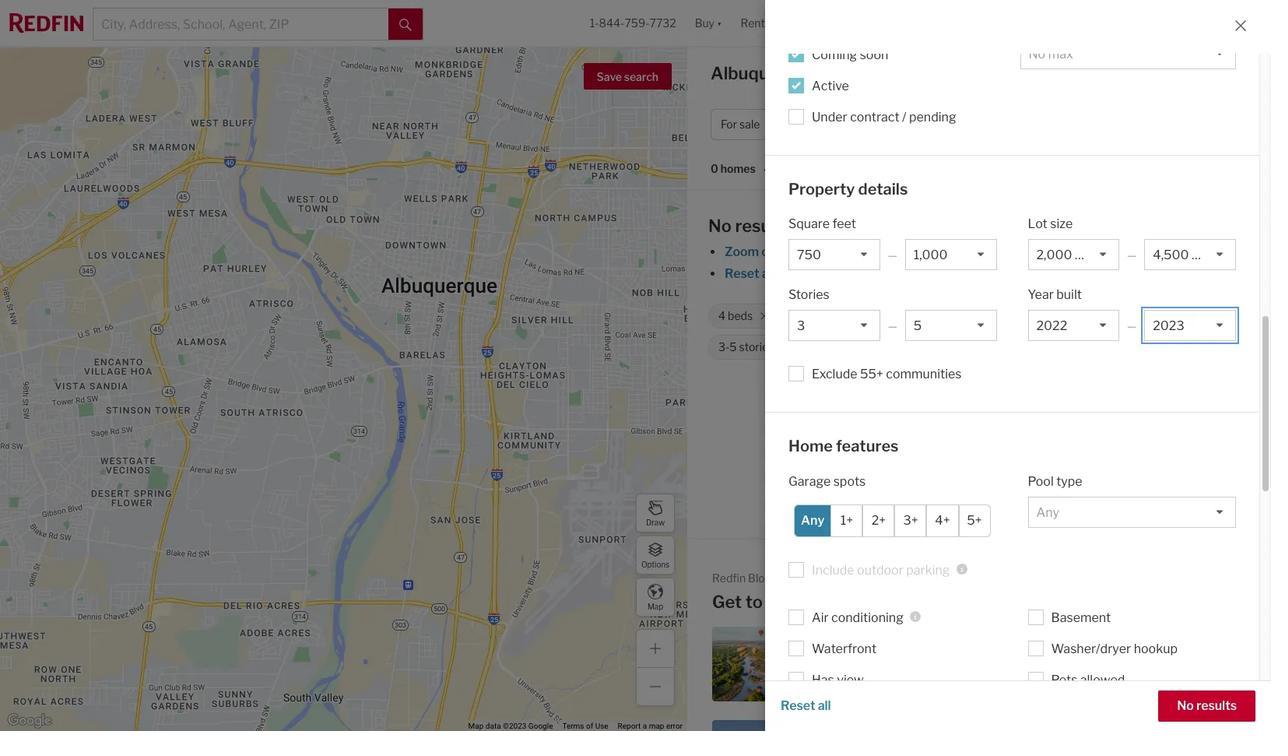 Task type: describe. For each thing, give the bounding box(es) containing it.
2 sq. from the left
[[1042, 309, 1056, 323]]

type for home type
[[912, 118, 935, 131]]

google image
[[4, 711, 55, 731]]

sale
[[945, 63, 981, 83]]

1 vertical spatial of
[[586, 722, 594, 731]]

albuquerque, inside redfin blog get to know albuquerque, nm
[[815, 592, 924, 612]]

market insights link
[[1077, 51, 1170, 85]]

5+
[[967, 513, 983, 528]]

all inside button
[[818, 699, 831, 713]]

market
[[1077, 68, 1120, 83]]

under contract / pending
[[812, 109, 957, 124]]

©2023
[[503, 722, 527, 731]]

projects
[[1092, 651, 1132, 663]]

exclude
[[812, 367, 858, 382]]

pool type
[[1028, 474, 1083, 489]]

4+ for 4+ baths
[[794, 309, 807, 323]]

2023 inside 10 popular albuquerque neighborhoods: where to live in albuquerque in 2023
[[931, 672, 957, 684]]

2 filters from the left
[[946, 266, 979, 281]]

remodeling
[[1130, 638, 1188, 649]]

759-
[[625, 17, 650, 30]]

2+
[[872, 513, 886, 528]]

stories
[[789, 287, 830, 302]]

4 beds
[[719, 309, 753, 323]]

redfin blog get to know albuquerque, nm
[[713, 572, 957, 612]]

city
[[1185, 68, 1210, 83]]

year built
[[1028, 287, 1082, 302]]

option group containing any
[[794, 504, 991, 537]]

7732
[[650, 17, 676, 30]]

save search button
[[584, 63, 672, 90]]

report a map error
[[618, 722, 683, 731]]

/
[[903, 109, 907, 124]]

2,000
[[1008, 309, 1039, 323]]

zoom out button
[[724, 245, 782, 259]]

terms of use
[[563, 722, 609, 731]]

popular
[[839, 645, 875, 656]]

know
[[767, 592, 811, 612]]

4+ for 4+
[[936, 513, 951, 528]]

— for lot size
[[1128, 248, 1137, 262]]

no inside button
[[1178, 699, 1194, 713]]

0 horizontal spatial 2023
[[873, 341, 901, 354]]

results inside button
[[1197, 699, 1237, 713]]

— for year built
[[1128, 319, 1137, 333]]

1-844-759-7732 link
[[590, 17, 676, 30]]

guide
[[1212, 68, 1245, 83]]

air
[[812, 610, 829, 625]]

1-844-759-7732
[[590, 17, 676, 30]]

type for pool type
[[1057, 474, 1083, 489]]

sale
[[740, 118, 760, 131]]

7 home remodeling projects to boost your property value in albuquerque link
[[980, 627, 1228, 702]]

pool
[[1028, 474, 1054, 489]]

live
[[825, 672, 845, 684]]

0 vertical spatial nm
[[824, 63, 853, 83]]

Any radio
[[794, 504, 832, 537]]

0 homes •
[[711, 162, 767, 177]]

1,000
[[905, 309, 935, 323]]

no results inside button
[[1178, 699, 1237, 713]]

to inside the 7 home remodeling projects to boost your property value in albuquerque
[[1134, 651, 1144, 663]]

spots
[[834, 474, 866, 489]]

coming
[[812, 47, 858, 62]]

terms of use link
[[563, 722, 609, 731]]

ft.-
[[1058, 309, 1073, 323]]

reset inside button
[[781, 699, 816, 713]]

property inside the 7 home remodeling projects to boost your property value in albuquerque
[[1092, 665, 1134, 677]]

home for home type
[[879, 118, 910, 131]]

4+ baths
[[794, 309, 838, 323]]

albuquerque down neighborhoods:
[[857, 672, 919, 684]]

error
[[667, 722, 683, 731]]

4
[[719, 309, 726, 323]]

size
[[1051, 216, 1073, 231]]

communities
[[886, 367, 962, 382]]

garage spots
[[789, 474, 866, 489]]

draw
[[646, 517, 665, 527]]

blog
[[748, 572, 772, 585]]

search
[[624, 70, 659, 83]]

3 sq. from the left
[[1107, 309, 1122, 323]]

your
[[1177, 651, 1199, 663]]

10
[[825, 645, 837, 656]]

one
[[878, 266, 900, 281]]

city guide link
[[1185, 66, 1248, 85]]

home for home features
[[789, 437, 833, 456]]

any
[[801, 513, 825, 528]]

•
[[764, 163, 767, 177]]

contract
[[851, 109, 900, 124]]

built 2022-2023
[[816, 341, 901, 354]]

for sale
[[721, 118, 760, 131]]

baths
[[810, 309, 838, 323]]

to inside 10 popular albuquerque neighborhoods: where to live in albuquerque in 2023
[[937, 658, 947, 670]]

1 ft. from the left
[[954, 309, 965, 323]]

homes
[[857, 63, 914, 83]]

reset inside zoom out reset all filters or remove one of your filters below to see more homes
[[725, 266, 760, 281]]

property details
[[789, 180, 908, 198]]

submit search image
[[400, 18, 412, 31]]

square
[[789, 216, 830, 231]]

4+ radio
[[927, 504, 959, 537]]

1+ radio
[[831, 504, 863, 537]]

7
[[1092, 638, 1098, 649]]

homes inside 0 homes •
[[721, 162, 756, 176]]

1 sq. from the left
[[938, 309, 952, 323]]

washer/dryer
[[1052, 641, 1132, 656]]

home inside the 7 home remodeling projects to boost your property value in albuquerque
[[1100, 638, 1128, 649]]

fireplace
[[812, 704, 866, 718]]

albuquerque, nm homes for sale
[[711, 63, 981, 83]]

save
[[597, 70, 622, 83]]

albuquerque inside the 7 home remodeling projects to boost your property value in albuquerque
[[1092, 679, 1153, 690]]

55+
[[861, 367, 884, 382]]

in for value
[[1165, 665, 1173, 677]]

use
[[595, 722, 609, 731]]



Task type: vqa. For each thing, say whether or not it's contained in the screenshot.
Fixed 30 Year 7.374 % Rate At 0.708 Pts
no



Task type: locate. For each thing, give the bounding box(es) containing it.
2023
[[873, 341, 901, 354], [931, 672, 957, 684]]

of right one at the right of the page
[[902, 266, 914, 281]]

map button
[[636, 578, 675, 617]]

list box
[[1021, 38, 1237, 69], [789, 239, 881, 270], [906, 239, 997, 270], [1028, 239, 1120, 270], [1145, 239, 1237, 270], [789, 310, 881, 341], [906, 310, 997, 341], [1028, 310, 1120, 341], [1145, 310, 1237, 341], [1028, 496, 1237, 528]]

to inside zoom out reset all filters or remove one of your filters below to see more homes
[[1020, 266, 1032, 281]]

map for map
[[648, 602, 664, 611]]

results right on
[[1197, 699, 1237, 713]]

results up out
[[735, 216, 792, 236]]

floor
[[1204, 704, 1232, 718]]

0 vertical spatial map
[[648, 602, 664, 611]]

3+
[[904, 513, 919, 528]]

parking
[[907, 563, 950, 577]]

0 horizontal spatial all
[[762, 266, 775, 281]]

—
[[888, 248, 898, 262], [1128, 248, 1137, 262], [888, 319, 898, 333], [1128, 319, 1137, 333]]

of inside zoom out reset all filters or remove one of your filters below to see more homes
[[902, 266, 914, 281]]

nm down parking
[[928, 592, 957, 612]]

conditioning
[[832, 610, 904, 625]]

1 vertical spatial albuquerque,
[[815, 592, 924, 612]]

report a map error link
[[618, 722, 683, 731]]

primary bedroom on main floor
[[1052, 704, 1232, 718]]

1 horizontal spatial nm
[[928, 592, 957, 612]]

0 horizontal spatial sq.
[[938, 309, 952, 323]]

0 vertical spatial property
[[789, 180, 855, 198]]

0 horizontal spatial reset
[[725, 266, 760, 281]]

0 vertical spatial results
[[735, 216, 792, 236]]

in down where
[[921, 672, 929, 684]]

in right live
[[847, 672, 855, 684]]

1 horizontal spatial in
[[921, 672, 929, 684]]

your
[[917, 266, 943, 281]]

1-
[[590, 17, 599, 30]]

all down out
[[762, 266, 775, 281]]

basement
[[1052, 610, 1112, 625]]

reset all button
[[781, 691, 831, 722]]

— for stories
[[888, 319, 898, 333]]

5+ radio
[[959, 504, 991, 537]]

1 vertical spatial 4+
[[936, 513, 951, 528]]

value
[[1136, 665, 1163, 677]]

1 horizontal spatial filters
[[946, 266, 979, 281]]

more
[[1058, 266, 1089, 281]]

for
[[721, 118, 738, 131]]

1 vertical spatial property
[[1092, 665, 1134, 677]]

— up one at the right of the page
[[888, 248, 898, 262]]

— up lot
[[1128, 248, 1137, 262]]

in down boost
[[1165, 665, 1173, 677]]

1 vertical spatial map
[[468, 722, 484, 731]]

0 horizontal spatial home
[[789, 437, 833, 456]]

2023 down where
[[931, 672, 957, 684]]

0 horizontal spatial in
[[847, 672, 855, 684]]

map inside map button
[[648, 602, 664, 611]]

1 horizontal spatial map
[[648, 602, 664, 611]]

home type button
[[869, 109, 965, 140]]

0 horizontal spatial filters
[[778, 266, 813, 281]]

sq. left ft.-
[[1042, 309, 1056, 323]]

type right "pool"
[[1057, 474, 1083, 489]]

all down has
[[818, 699, 831, 713]]

albuquerque up bedroom
[[1092, 679, 1153, 690]]

map left data
[[468, 722, 484, 731]]

remove
[[831, 266, 875, 281]]

type inside button
[[912, 118, 935, 131]]

property down projects
[[1092, 665, 1134, 677]]

view
[[837, 672, 864, 687]]

4+ inside option
[[936, 513, 951, 528]]

0 vertical spatial all
[[762, 266, 775, 281]]

results
[[735, 216, 792, 236], [1197, 699, 1237, 713]]

to right where
[[937, 658, 947, 670]]

no up "zoom"
[[709, 216, 732, 236]]

0 vertical spatial albuquerque,
[[711, 63, 821, 83]]

1 horizontal spatial no
[[1178, 699, 1194, 713]]

soon
[[860, 47, 889, 62]]

for sale button
[[711, 109, 790, 140]]

home type
[[879, 118, 935, 131]]

zoom out reset all filters or remove one of your filters below to see more homes
[[725, 245, 1131, 281]]

price
[[806, 118, 833, 131]]

home inside button
[[879, 118, 910, 131]]

boost
[[1146, 651, 1175, 663]]

1 vertical spatial no results
[[1178, 699, 1237, 713]]

0 vertical spatial of
[[902, 266, 914, 281]]

844-
[[599, 17, 625, 30]]

1 vertical spatial results
[[1197, 699, 1237, 713]]

homes right 0
[[721, 162, 756, 176]]

primary
[[1052, 704, 1098, 718]]

2 ft. from the left
[[1124, 309, 1135, 323]]

10 popular albuquerque neighborhoods: where to live in albuquerque in 2023
[[825, 645, 957, 684]]

nm inside redfin blog get to know albuquerque, nm
[[928, 592, 957, 612]]

active
[[812, 78, 850, 93]]

no
[[709, 216, 732, 236], [1178, 699, 1194, 713]]

1 horizontal spatial 4+
[[936, 513, 951, 528]]

pending
[[910, 109, 957, 124]]

homes right more
[[1091, 266, 1131, 281]]

in
[[1165, 665, 1173, 677], [847, 672, 855, 684], [921, 672, 929, 684]]

2+ radio
[[863, 504, 895, 537]]

of left use
[[586, 722, 594, 731]]

details
[[859, 180, 908, 198]]

pets
[[1052, 672, 1078, 687]]

0 vertical spatial reset
[[725, 266, 760, 281]]

property up square feet
[[789, 180, 855, 198]]

all inside zoom out reset all filters or remove one of your filters below to see more homes
[[762, 266, 775, 281]]

5
[[730, 341, 737, 354]]

1 horizontal spatial homes
[[1091, 266, 1131, 281]]

4+ down stories
[[794, 309, 807, 323]]

— right 4,500
[[1128, 319, 1137, 333]]

2 vertical spatial home
[[1100, 638, 1128, 649]]

filters up stories
[[778, 266, 813, 281]]

1 filters from the left
[[778, 266, 813, 281]]

map
[[649, 722, 665, 731]]

1 horizontal spatial no results
[[1178, 699, 1237, 713]]

get
[[713, 592, 742, 612]]

0 horizontal spatial no results
[[709, 216, 792, 236]]

no results right on
[[1178, 699, 1237, 713]]

features
[[836, 437, 899, 456]]

albuquerque, down outdoor on the bottom
[[815, 592, 924, 612]]

1 horizontal spatial reset
[[781, 699, 816, 713]]

0 horizontal spatial 4+
[[794, 309, 807, 323]]

2 horizontal spatial in
[[1165, 665, 1173, 677]]

— left 1,000
[[888, 319, 898, 333]]

0 vertical spatial home
[[879, 118, 910, 131]]

2023 up exclude 55+ communities
[[873, 341, 901, 354]]

0 horizontal spatial results
[[735, 216, 792, 236]]

1 horizontal spatial of
[[902, 266, 914, 281]]

2,000 sq. ft.-4,500 sq. ft. lot
[[1008, 309, 1150, 323]]

1 vertical spatial all
[[818, 699, 831, 713]]

filters right your
[[946, 266, 979, 281]]

0 vertical spatial type
[[912, 118, 935, 131]]

price button
[[796, 109, 863, 140]]

year
[[1028, 287, 1054, 302]]

beds
[[728, 309, 753, 323]]

sq. right 1,000
[[938, 309, 952, 323]]

map for map data ©2023 google
[[468, 722, 484, 731]]

market insights | city guide
[[1077, 68, 1245, 83]]

on
[[1156, 704, 1171, 718]]

|
[[1176, 68, 1179, 83]]

1 vertical spatial type
[[1057, 474, 1083, 489]]

0 vertical spatial no
[[709, 216, 732, 236]]

2 horizontal spatial sq.
[[1107, 309, 1122, 323]]

reset down has
[[781, 699, 816, 713]]

stories
[[739, 341, 774, 354]]

ft. left lot
[[1124, 309, 1135, 323]]

report
[[618, 722, 641, 731]]

draw button
[[636, 494, 675, 533]]

homes inside zoom out reset all filters or remove one of your filters below to see more homes
[[1091, 266, 1131, 281]]

allowed
[[1081, 672, 1126, 687]]

to left see at the top right of the page
[[1020, 266, 1032, 281]]

zoom
[[725, 245, 759, 259]]

built
[[1057, 287, 1082, 302]]

to inside redfin blog get to know albuquerque, nm
[[746, 592, 763, 612]]

reset down "zoom"
[[725, 266, 760, 281]]

lot
[[1137, 309, 1150, 323]]

albuquerque, up for sale button
[[711, 63, 821, 83]]

1 vertical spatial reset
[[781, 699, 816, 713]]

neighborhoods:
[[825, 658, 900, 670]]

remove 4 beds image
[[760, 312, 769, 321]]

main
[[1173, 704, 1202, 718]]

for
[[918, 63, 942, 83]]

waterfront
[[812, 641, 877, 656]]

nm
[[824, 63, 853, 83], [928, 592, 957, 612]]

or
[[816, 266, 828, 281]]

0 vertical spatial no results
[[709, 216, 792, 236]]

1 vertical spatial homes
[[1091, 266, 1131, 281]]

albuquerque up where
[[877, 645, 939, 656]]

to
[[1020, 266, 1032, 281], [746, 592, 763, 612], [1134, 651, 1144, 663], [937, 658, 947, 670]]

0 horizontal spatial property
[[789, 180, 855, 198]]

to down the blog
[[746, 592, 763, 612]]

no results up the zoom out button
[[709, 216, 792, 236]]

home
[[879, 118, 910, 131], [789, 437, 833, 456], [1100, 638, 1128, 649]]

no results button
[[1159, 691, 1256, 722]]

1 horizontal spatial results
[[1197, 699, 1237, 713]]

1 vertical spatial no
[[1178, 699, 1194, 713]]

0 vertical spatial 2023
[[873, 341, 901, 354]]

0 horizontal spatial nm
[[824, 63, 853, 83]]

1 vertical spatial home
[[789, 437, 833, 456]]

map down "options"
[[648, 602, 664, 611]]

data
[[486, 722, 501, 731]]

ft.
[[954, 309, 965, 323], [1124, 309, 1135, 323]]

option group
[[794, 504, 991, 537]]

1 horizontal spatial all
[[818, 699, 831, 713]]

3+ radio
[[895, 504, 927, 537]]

0 horizontal spatial type
[[912, 118, 935, 131]]

0 vertical spatial 4+
[[794, 309, 807, 323]]

see
[[1035, 266, 1056, 281]]

under
[[812, 109, 848, 124]]

1 horizontal spatial property
[[1092, 665, 1134, 677]]

all
[[762, 266, 775, 281], [818, 699, 831, 713]]

1 vertical spatial 2023
[[931, 672, 957, 684]]

1 horizontal spatial ft.
[[1124, 309, 1135, 323]]

to up value
[[1134, 651, 1144, 663]]

terms
[[563, 722, 584, 731]]

2 horizontal spatial home
[[1100, 638, 1128, 649]]

2022-
[[842, 341, 873, 354]]

nm down coming
[[824, 63, 853, 83]]

air conditioning
[[812, 610, 904, 625]]

insights
[[1122, 68, 1170, 83]]

— for square feet
[[888, 248, 898, 262]]

lot size
[[1028, 216, 1073, 231]]

1 horizontal spatial type
[[1057, 474, 1083, 489]]

3-5 stories
[[719, 341, 774, 354]]

1 horizontal spatial home
[[879, 118, 910, 131]]

in for albuquerque
[[921, 672, 929, 684]]

include outdoor parking
[[812, 563, 950, 577]]

1 horizontal spatial 2023
[[931, 672, 957, 684]]

sq. right 4,500
[[1107, 309, 1122, 323]]

include
[[812, 563, 855, 577]]

0 horizontal spatial map
[[468, 722, 484, 731]]

1 horizontal spatial sq.
[[1042, 309, 1056, 323]]

garage
[[789, 474, 831, 489]]

0 vertical spatial homes
[[721, 162, 756, 176]]

has view
[[812, 672, 864, 687]]

ft. right 1,000
[[954, 309, 965, 323]]

0 horizontal spatial ft.
[[954, 309, 965, 323]]

0 horizontal spatial no
[[709, 216, 732, 236]]

4+ left the 5+
[[936, 513, 951, 528]]

type right /
[[912, 118, 935, 131]]

3-
[[719, 341, 730, 354]]

no right on
[[1178, 699, 1194, 713]]

map region
[[0, 0, 816, 731]]

of
[[902, 266, 914, 281], [586, 722, 594, 731]]

City, Address, School, Agent, ZIP search field
[[93, 9, 389, 40]]

0 horizontal spatial homes
[[721, 162, 756, 176]]

0 horizontal spatial of
[[586, 722, 594, 731]]

1 vertical spatial nm
[[928, 592, 957, 612]]

in inside the 7 home remodeling projects to boost your property value in albuquerque
[[1165, 665, 1173, 677]]

7 home remodeling projects to boost your property value in albuquerque
[[1092, 638, 1199, 690]]



